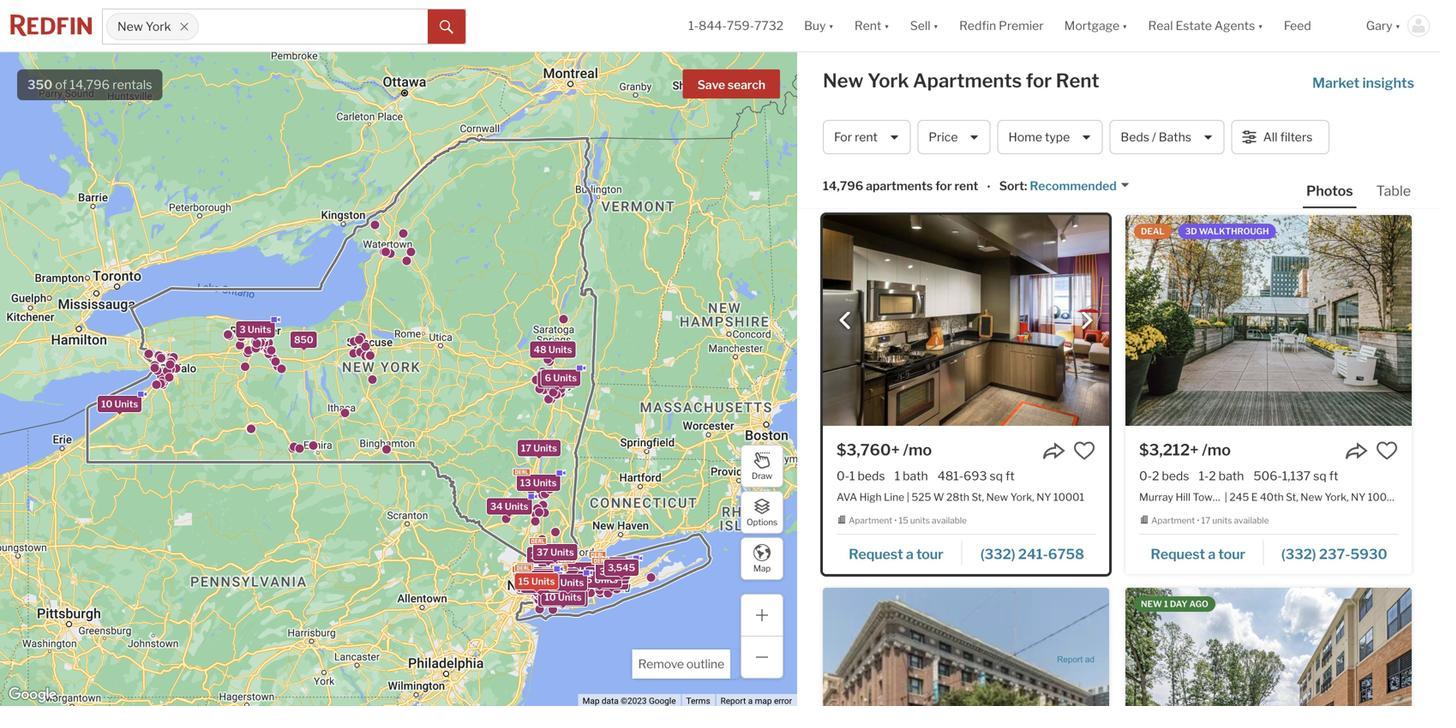 Task type: vqa. For each thing, say whether or not it's contained in the screenshot.
right "4"
yes



Task type: locate. For each thing, give the bounding box(es) containing it.
(332) left 237-
[[1281, 546, 1316, 563]]

1 horizontal spatial a
[[1208, 546, 1215, 563]]

48
[[534, 344, 546, 355]]

apartment down high at the bottom right of page
[[849, 515, 892, 526]]

1
[[849, 469, 855, 483], [894, 469, 900, 483], [1164, 599, 1168, 609]]

ny left 10016
[[1351, 491, 1366, 503]]

remove
[[638, 657, 684, 672]]

rent right buy ▾
[[854, 18, 881, 33]]

1 for 0-
[[849, 469, 855, 483]]

6758
[[1048, 546, 1084, 563]]

1 horizontal spatial ft
[[1329, 469, 1338, 483]]

2 request from the left
[[1151, 546, 1205, 563]]

2 horizontal spatial •
[[1197, 515, 1200, 526]]

37
[[536, 547, 548, 558]]

▾
[[828, 18, 834, 33], [884, 18, 890, 33], [933, 18, 939, 33], [1122, 18, 1128, 33], [1258, 18, 1263, 33], [1395, 18, 1401, 33]]

1 horizontal spatial st,
[[1286, 491, 1298, 503]]

0 horizontal spatial a
[[906, 546, 913, 563]]

favorite button image
[[1073, 440, 1095, 462], [1376, 440, 1398, 462]]

redfin premier button
[[949, 0, 1054, 51]]

$3,760+ /mo
[[837, 441, 932, 459]]

1 /mo from the left
[[903, 441, 932, 459]]

1 horizontal spatial 1-
[[1199, 469, 1209, 483]]

map region
[[0, 0, 825, 706]]

22
[[565, 565, 577, 576]]

previous button image
[[837, 312, 854, 329]]

6 ▾ from the left
[[1395, 18, 1401, 33]]

units down 525
[[910, 515, 930, 526]]

1 2 from the left
[[1152, 469, 1159, 483]]

▾ left sell
[[884, 18, 890, 33]]

beds
[[1121, 130, 1149, 144]]

1 horizontal spatial available
[[1234, 515, 1269, 526]]

york, for $3,212+ /mo
[[1325, 491, 1349, 503]]

17 units
[[521, 443, 557, 454], [521, 576, 557, 587]]

▾ for mortgage ▾
[[1122, 18, 1128, 33]]

1 horizontal spatial 1
[[894, 469, 900, 483]]

mortgage
[[1064, 18, 1120, 33]]

1 left day
[[1164, 599, 1168, 609]]

sq right 693
[[990, 469, 1003, 483]]

2 apartment from the left
[[1151, 515, 1195, 526]]

7 units
[[544, 571, 575, 582], [524, 572, 555, 583], [521, 576, 552, 588], [521, 577, 552, 588]]

0 vertical spatial 4
[[541, 374, 548, 385]]

request a tour button for $3,760+
[[837, 540, 962, 566]]

6
[[545, 372, 551, 383], [522, 573, 529, 585], [523, 576, 529, 588]]

2 ny from the left
[[1351, 491, 1366, 503]]

1 horizontal spatial favorite button image
[[1376, 440, 1398, 462]]

st, right 28th
[[972, 491, 984, 503]]

request for $3,760+
[[849, 546, 903, 563]]

1 available from the left
[[932, 515, 967, 526]]

0 horizontal spatial 0-
[[837, 469, 849, 483]]

34
[[490, 501, 503, 512]]

4 units
[[541, 374, 573, 385], [525, 580, 557, 591]]

1 horizontal spatial apartment
[[1151, 515, 1195, 526]]

5,600
[[524, 578, 552, 589]]

1 request a tour from the left
[[849, 546, 943, 563]]

ft right 1,137
[[1329, 469, 1338, 483]]

2 beds from the left
[[1162, 469, 1189, 483]]

1 a from the left
[[906, 546, 913, 563]]

1 ny from the left
[[1037, 491, 1051, 503]]

1 favorite button image from the left
[[1073, 440, 1095, 462]]

york, left 10001
[[1010, 491, 1034, 503]]

a down apartment • 17 units available
[[1208, 546, 1215, 563]]

| left 525
[[907, 491, 909, 503]]

15
[[899, 515, 908, 526], [555, 573, 566, 584], [519, 574, 530, 585], [519, 576, 530, 587], [518, 576, 529, 587]]

favorite button checkbox
[[1376, 440, 1398, 462]]

0 horizontal spatial beds
[[858, 469, 885, 483]]

request for $3,212+
[[1151, 546, 1205, 563]]

york down rent ▾ dropdown button
[[867, 69, 909, 92]]

1 tour from the left
[[916, 546, 943, 563]]

1 0- from the left
[[837, 469, 849, 483]]

st, right 40th on the right
[[1286, 491, 1298, 503]]

178 units
[[542, 593, 584, 604]]

1 ft from the left
[[1005, 469, 1015, 483]]

8
[[520, 581, 526, 592]]

0 horizontal spatial request a tour button
[[837, 540, 962, 566]]

2 st, from the left
[[1286, 491, 1298, 503]]

0 vertical spatial 17 units
[[521, 443, 557, 454]]

2 tour from the left
[[1218, 546, 1245, 563]]

1 (332) from the left
[[980, 546, 1015, 563]]

day
[[1170, 599, 1188, 609]]

3 units down 22 at left
[[552, 577, 584, 588]]

1 horizontal spatial 10
[[545, 592, 556, 603]]

2 17 units from the top
[[521, 576, 557, 587]]

beds up high at the bottom right of page
[[858, 469, 885, 483]]

0 vertical spatial for
[[1026, 69, 1052, 92]]

1 vertical spatial 13
[[520, 575, 531, 586]]

request a tour button down apartment • 17 units available
[[1139, 540, 1264, 566]]

:
[[1024, 179, 1027, 193]]

units
[[248, 324, 271, 335], [548, 344, 572, 355], [553, 372, 577, 383], [550, 374, 573, 385], [114, 398, 138, 410], [533, 443, 557, 454], [533, 478, 557, 489], [505, 501, 528, 512], [550, 547, 574, 558], [542, 550, 566, 561], [579, 565, 603, 576], [602, 570, 625, 581], [551, 571, 575, 582], [531, 572, 555, 583], [568, 573, 592, 584], [531, 573, 554, 585], [594, 574, 618, 585], [532, 574, 556, 585], [533, 575, 556, 586], [533, 575, 557, 586], [578, 575, 601, 586], [532, 576, 556, 587], [531, 576, 555, 587], [533, 576, 557, 587], [529, 576, 552, 588], [531, 576, 555, 588], [528, 577, 552, 588], [530, 577, 554, 588], [532, 577, 556, 588], [560, 577, 584, 588], [562, 578, 586, 589], [528, 578, 552, 589], [533, 579, 557, 590], [533, 580, 557, 591], [528, 581, 552, 592], [558, 592, 582, 603], [560, 593, 584, 604]]

all
[[1263, 130, 1278, 144]]

tour down apartment • 15 units available
[[916, 546, 943, 563]]

bath up 525
[[903, 469, 928, 483]]

• down 'tower'
[[1197, 515, 1200, 526]]

available down e
[[1234, 515, 1269, 526]]

1- for 844-
[[688, 18, 699, 33]]

sq
[[990, 469, 1003, 483], [1313, 469, 1327, 483]]

0 horizontal spatial •
[[894, 515, 897, 526]]

| for $3,760+ /mo
[[907, 491, 909, 503]]

0 horizontal spatial 3
[[239, 324, 246, 335]]

ft right 693
[[1005, 469, 1015, 483]]

14 units
[[589, 570, 625, 581], [520, 579, 557, 590]]

None search field
[[199, 9, 428, 44]]

2 ▾ from the left
[[884, 18, 890, 33]]

units for $3,760+ /mo
[[910, 515, 930, 526]]

york for new york
[[146, 19, 171, 34]]

0 horizontal spatial 14,796
[[70, 77, 110, 92]]

▾ right sell
[[933, 18, 939, 33]]

0 horizontal spatial sq
[[990, 469, 1003, 483]]

rent down mortgage at the top right of the page
[[1056, 69, 1099, 92]]

1,137
[[1282, 469, 1311, 483]]

a down apartment • 15 units available
[[906, 546, 913, 563]]

1 vertical spatial 17
[[1201, 515, 1210, 526]]

0 horizontal spatial |
[[907, 491, 909, 503]]

2 up 'tower'
[[1209, 469, 1216, 483]]

40th
[[1260, 491, 1284, 503]]

favorite button image for $3,760+ /mo
[[1073, 440, 1095, 462]]

1 vertical spatial rent
[[1056, 69, 1099, 92]]

▾ right mortgage at the top right of the page
[[1122, 18, 1128, 33]]

/mo up 1 bath
[[903, 441, 932, 459]]

0 horizontal spatial 1
[[849, 469, 855, 483]]

apartment for $3,760+
[[849, 515, 892, 526]]

3
[[239, 324, 246, 335], [552, 577, 558, 588]]

rent inside button
[[855, 130, 878, 144]]

request a tour down apartment • 17 units available
[[1151, 546, 1245, 563]]

market insights
[[1312, 75, 1414, 91]]

1 horizontal spatial request a tour
[[1151, 546, 1245, 563]]

1 horizontal spatial tour
[[1218, 546, 1245, 563]]

3,395
[[599, 566, 627, 577]]

sq right 1,137
[[1313, 469, 1327, 483]]

0 vertical spatial 3
[[239, 324, 246, 335]]

1 sq from the left
[[990, 469, 1003, 483]]

2 york, from the left
[[1325, 491, 1349, 503]]

home type
[[1008, 130, 1070, 144]]

• inside 14,796 apartments for rent •
[[987, 180, 991, 194]]

0 horizontal spatial request a tour
[[849, 546, 943, 563]]

real estate agents ▾
[[1148, 18, 1263, 33]]

available for $3,760+ /mo
[[932, 515, 967, 526]]

premier
[[999, 18, 1044, 33]]

0 vertical spatial rent
[[854, 18, 881, 33]]

0 horizontal spatial york,
[[1010, 491, 1034, 503]]

3 left 850
[[239, 324, 246, 335]]

4
[[541, 374, 548, 385], [525, 580, 531, 591]]

1 horizontal spatial rent
[[1056, 69, 1099, 92]]

10 units
[[101, 398, 138, 410], [545, 592, 582, 603]]

0 horizontal spatial bath
[[903, 469, 928, 483]]

/mo up 1-2 bath
[[1202, 441, 1231, 459]]

0 horizontal spatial ny
[[1037, 491, 1051, 503]]

report ad
[[1057, 655, 1095, 664]]

1 vertical spatial 10
[[545, 592, 556, 603]]

advertisement
[[837, 652, 909, 665]]

2 units from the left
[[1212, 515, 1232, 526]]

▾ for buy ▾
[[828, 18, 834, 33]]

0 vertical spatial 13
[[520, 478, 531, 489]]

1- left 759-
[[688, 18, 699, 33]]

insights
[[1362, 75, 1414, 91]]

apartment down hill
[[1151, 515, 1195, 526]]

market insights link
[[1312, 56, 1414, 93]]

bath up 245
[[1219, 469, 1244, 483]]

3,545
[[608, 562, 635, 573]]

2 13 units from the top
[[520, 575, 556, 586]]

▾ right gary
[[1395, 18, 1401, 33]]

2 horizontal spatial 1
[[1164, 599, 1168, 609]]

0- up ava
[[837, 469, 849, 483]]

a
[[906, 546, 913, 563], [1208, 546, 1215, 563]]

3 units left 850
[[239, 324, 271, 335]]

1 horizontal spatial 3 units
[[552, 577, 584, 588]]

rent inside dropdown button
[[854, 18, 881, 33]]

1 17 units from the top
[[521, 443, 557, 454]]

1 horizontal spatial |
[[1225, 491, 1227, 503]]

6 units
[[545, 372, 577, 383], [522, 573, 554, 585], [523, 576, 555, 588]]

14,796 inside 14,796 apartments for rent •
[[823, 179, 863, 193]]

redfin
[[959, 18, 996, 33]]

3 left 23
[[552, 577, 558, 588]]

for inside 14,796 apartments for rent •
[[935, 179, 952, 193]]

1 horizontal spatial 11
[[531, 550, 540, 561]]

request a tour for $3,212+
[[1151, 546, 1245, 563]]

2 request a tour button from the left
[[1139, 540, 1264, 566]]

1 horizontal spatial 10 units
[[545, 592, 582, 603]]

for
[[1026, 69, 1052, 92], [935, 179, 952, 193]]

1 horizontal spatial •
[[987, 180, 991, 194]]

14,796 right of
[[70, 77, 110, 92]]

|
[[907, 491, 909, 503], [1225, 491, 1227, 503]]

rent right for
[[855, 130, 878, 144]]

3,100
[[524, 576, 551, 587]]

0 vertical spatial york
[[146, 19, 171, 34]]

tour down apartment • 17 units available
[[1218, 546, 1245, 563]]

walkthrough
[[1199, 226, 1269, 237]]

1 horizontal spatial 0-
[[1139, 469, 1152, 483]]

favorite button image up 10016
[[1376, 440, 1398, 462]]

1 | from the left
[[907, 491, 909, 503]]

w
[[933, 491, 944, 503]]

1 up ava
[[849, 469, 855, 483]]

2 | from the left
[[1225, 491, 1227, 503]]

st, for $3,760+ /mo
[[972, 491, 984, 503]]

2 favorite button image from the left
[[1376, 440, 1398, 462]]

ft for $3,760+ /mo
[[1005, 469, 1015, 483]]

sell ▾ button
[[910, 0, 939, 51]]

2 ft from the left
[[1329, 469, 1338, 483]]

2 /mo from the left
[[1202, 441, 1231, 459]]

| left 245
[[1225, 491, 1227, 503]]

0 horizontal spatial rent
[[854, 18, 881, 33]]

0 vertical spatial 3 units
[[239, 324, 271, 335]]

0 horizontal spatial 14 units
[[520, 579, 557, 590]]

request a tour button down apartment • 15 units available
[[837, 540, 962, 566]]

1 horizontal spatial bath
[[1219, 469, 1244, 483]]

apartment • 15 units available
[[849, 515, 967, 526]]

1 horizontal spatial /mo
[[1202, 441, 1231, 459]]

2 2 from the left
[[1209, 469, 1216, 483]]

• down line
[[894, 515, 897, 526]]

1 vertical spatial 3
[[552, 577, 558, 588]]

0 horizontal spatial 10 units
[[101, 398, 138, 410]]

1 for new
[[1164, 599, 1168, 609]]

1 units from the left
[[910, 515, 930, 526]]

0 horizontal spatial york
[[146, 19, 171, 34]]

/mo for $3,212+ /mo
[[1202, 441, 1231, 459]]

request down apartment • 17 units available
[[1151, 546, 1205, 563]]

new down 1,137
[[1301, 491, 1323, 503]]

ava
[[837, 491, 857, 503]]

apartments
[[866, 179, 933, 193]]

rent ▾ button
[[854, 0, 890, 51]]

1 request a tour button from the left
[[837, 540, 962, 566]]

0 horizontal spatial (332)
[[980, 546, 1015, 563]]

1 horizontal spatial ny
[[1351, 491, 1366, 503]]

deal
[[1141, 226, 1165, 237]]

tour for $3,212+ /mo
[[1218, 546, 1245, 563]]

0 horizontal spatial 1-
[[688, 18, 699, 33]]

for right apartments
[[935, 179, 952, 193]]

14,796 down for
[[823, 179, 863, 193]]

• left the sort
[[987, 180, 991, 194]]

15 units
[[555, 573, 592, 584], [519, 574, 556, 585], [519, 576, 556, 587], [518, 576, 555, 587]]

▾ right buy
[[828, 18, 834, 33]]

0 horizontal spatial request
[[849, 546, 903, 563]]

favorite button image up 10001
[[1073, 440, 1095, 462]]

request a tour button
[[837, 540, 962, 566], [1139, 540, 1264, 566]]

2 for 1-
[[1209, 469, 1216, 483]]

2 horizontal spatial 11
[[551, 578, 560, 589]]

1 vertical spatial 4
[[525, 580, 531, 591]]

0 vertical spatial 17
[[521, 443, 531, 454]]

7732
[[754, 18, 784, 33]]

real
[[1148, 18, 1173, 33]]

0 vertical spatial 1-
[[688, 18, 699, 33]]

(332) for $3,212+ /mo
[[1281, 546, 1316, 563]]

beds up hill
[[1162, 469, 1189, 483]]

1 vertical spatial 17 units
[[521, 576, 557, 587]]

units down 'tower'
[[1212, 515, 1232, 526]]

1 horizontal spatial request a tour button
[[1139, 540, 1264, 566]]

save
[[697, 78, 725, 92]]

2 up murray
[[1152, 469, 1159, 483]]

1 horizontal spatial (332)
[[1281, 546, 1316, 563]]

0 horizontal spatial /mo
[[903, 441, 932, 459]]

0 horizontal spatial 4
[[525, 580, 531, 591]]

0 vertical spatial rent
[[855, 130, 878, 144]]

1 horizontal spatial 3
[[552, 577, 558, 588]]

1 vertical spatial for
[[935, 179, 952, 193]]

1 beds from the left
[[858, 469, 885, 483]]

▾ right the "agents"
[[1258, 18, 1263, 33]]

2 0- from the left
[[1139, 469, 1152, 483]]

1 vertical spatial 14,796
[[823, 179, 863, 193]]

1 horizontal spatial 14,796
[[823, 179, 863, 193]]

(332) 237-5930
[[1281, 546, 1387, 563]]

options
[[747, 517, 777, 527]]

0- up murray
[[1139, 469, 1152, 483]]

units
[[910, 515, 930, 526], [1212, 515, 1232, 526]]

available for $3,212+ /mo
[[1234, 515, 1269, 526]]

york, down 506-1,137 sq ft
[[1325, 491, 1349, 503]]

0 horizontal spatial for
[[935, 179, 952, 193]]

0 horizontal spatial st,
[[972, 491, 984, 503]]

2 (332) from the left
[[1281, 546, 1316, 563]]

1 ▾ from the left
[[828, 18, 834, 33]]

redfin premier
[[959, 18, 1044, 33]]

1 vertical spatial 13 units
[[520, 575, 556, 586]]

3,555
[[599, 564, 626, 575]]

rent left the sort
[[954, 179, 978, 193]]

request a tour down apartment • 15 units available
[[849, 546, 943, 563]]

type
[[1045, 130, 1070, 144]]

1 apartment from the left
[[849, 515, 892, 526]]

recommended button
[[1027, 178, 1130, 194]]

350
[[27, 77, 52, 92]]

0 horizontal spatial apartment
[[849, 515, 892, 526]]

506-1,137 sq ft
[[1253, 469, 1338, 483]]

/mo for $3,760+ /mo
[[903, 441, 932, 459]]

$3,760+
[[837, 441, 900, 459]]

request down apartment • 15 units available
[[849, 546, 903, 563]]

ft
[[1005, 469, 1015, 483], [1329, 469, 1338, 483]]

693
[[963, 469, 987, 483]]

for up home type
[[1026, 69, 1052, 92]]

gary
[[1366, 18, 1392, 33]]

(332) left the 241-
[[980, 546, 1015, 563]]

1 vertical spatial rent
[[954, 179, 978, 193]]

1 up line
[[894, 469, 900, 483]]

2 a from the left
[[1208, 546, 1215, 563]]

apartment for $3,212+
[[1151, 515, 1195, 526]]

2 sq from the left
[[1313, 469, 1327, 483]]

2 request a tour from the left
[[1151, 546, 1245, 563]]

rent inside 14,796 apartments for rent •
[[954, 179, 978, 193]]

0 horizontal spatial 2
[[1152, 469, 1159, 483]]

2 available from the left
[[1234, 515, 1269, 526]]

0 horizontal spatial ft
[[1005, 469, 1015, 483]]

3 ▾ from the left
[[933, 18, 939, 33]]

1 horizontal spatial 2
[[1209, 469, 1216, 483]]

buy ▾
[[804, 18, 834, 33]]

0 horizontal spatial available
[[932, 515, 967, 526]]

available down 28th
[[932, 515, 967, 526]]

▾ for sell ▾
[[933, 18, 939, 33]]

0 horizontal spatial units
[[910, 515, 930, 526]]

1 request from the left
[[849, 546, 903, 563]]

4 ▾ from the left
[[1122, 18, 1128, 33]]

1 horizontal spatial request
[[1151, 546, 1205, 563]]

1- up 'tower'
[[1199, 469, 1209, 483]]

tower
[[1193, 491, 1223, 503]]

1 york, from the left
[[1010, 491, 1034, 503]]

ny left 10001
[[1037, 491, 1051, 503]]

0 horizontal spatial rent
[[855, 130, 878, 144]]

0 vertical spatial 13 units
[[520, 478, 557, 489]]

1 st, from the left
[[972, 491, 984, 503]]

23 units
[[564, 575, 601, 586]]

mortgage ▾ button
[[1054, 0, 1138, 51]]

0 horizontal spatial favorite button image
[[1073, 440, 1095, 462]]

york left the remove new york icon
[[146, 19, 171, 34]]

ft for $3,212+ /mo
[[1329, 469, 1338, 483]]

0 vertical spatial 10
[[101, 398, 112, 410]]

1 horizontal spatial units
[[1212, 515, 1232, 526]]

850
[[294, 334, 313, 345]]

• for $3,212+ /mo
[[1197, 515, 1200, 526]]



Task type: describe. For each thing, give the bounding box(es) containing it.
1-844-759-7732
[[688, 18, 784, 33]]

remove new york image
[[179, 21, 189, 32]]

beds / baths button
[[1110, 120, 1225, 154]]

sq for $3,760+ /mo
[[990, 469, 1003, 483]]

(332) 237-5930 link
[[1264, 538, 1398, 567]]

all filters
[[1263, 130, 1313, 144]]

0 horizontal spatial 3 units
[[239, 324, 271, 335]]

0 horizontal spatial 11
[[521, 577, 530, 588]]

new york
[[117, 19, 171, 34]]

feed button
[[1273, 0, 1356, 51]]

beds for $3,212+
[[1162, 469, 1189, 483]]

1-2 bath
[[1199, 469, 1244, 483]]

request a tour for $3,760+
[[849, 546, 943, 563]]

2 vertical spatial 17
[[521, 576, 531, 587]]

e
[[1251, 491, 1258, 503]]

murray
[[1139, 491, 1173, 503]]

0 vertical spatial 14,796
[[70, 77, 110, 92]]

1 13 from the top
[[520, 478, 531, 489]]

5 ▾ from the left
[[1258, 18, 1263, 33]]

ava high line | 525 w 28th st, new york, ny 10001
[[837, 491, 1084, 503]]

2 for 0-
[[1152, 469, 1159, 483]]

37 units
[[536, 547, 574, 558]]

photo of 525 w 28th st, new york, ny 10001 image
[[823, 215, 1109, 426]]

table
[[1376, 183, 1411, 199]]

hill
[[1176, 491, 1191, 503]]

real estate agents ▾ link
[[1148, 0, 1263, 51]]

new
[[1141, 599, 1162, 609]]

remove outline
[[638, 657, 724, 672]]

real estate agents ▾ button
[[1138, 0, 1273, 51]]

| for $3,212+ /mo
[[1225, 491, 1227, 503]]

28th
[[946, 491, 969, 503]]

new left the remove new york icon
[[117, 19, 143, 34]]

0 horizontal spatial 10
[[101, 398, 112, 410]]

home type button
[[997, 120, 1103, 154]]

high
[[859, 491, 882, 503]]

• for $3,760+ /mo
[[894, 515, 897, 526]]

for
[[834, 130, 852, 144]]

tour for $3,760+ /mo
[[916, 546, 943, 563]]

murray hill tower | 245 e 40th st, new york, ny 10016
[[1139, 491, 1398, 503]]

2,955
[[529, 570, 556, 581]]

ny for $3,760+ /mo
[[1037, 491, 1051, 503]]

5930
[[1350, 546, 1387, 563]]

1-844-759-7732 link
[[688, 18, 784, 33]]

1- for 2
[[1199, 469, 1209, 483]]

of
[[55, 77, 67, 92]]

market
[[1312, 75, 1360, 91]]

48 units
[[534, 344, 572, 355]]

3d
[[1185, 226, 1197, 237]]

for rent
[[834, 130, 878, 144]]

new 1 day ago
[[1141, 599, 1208, 609]]

agents
[[1214, 18, 1255, 33]]

1 vertical spatial 3 units
[[552, 577, 584, 588]]

report ad button
[[1057, 655, 1095, 668]]

0- for $3,760+
[[837, 469, 849, 483]]

for rent button
[[823, 120, 911, 154]]

10016
[[1368, 491, 1398, 503]]

rentals
[[112, 77, 152, 92]]

844-
[[699, 18, 727, 33]]

5
[[520, 578, 527, 589]]

favorite button checkbox
[[1073, 440, 1095, 462]]

york, for $3,760+ /mo
[[1010, 491, 1034, 503]]

1 horizontal spatial for
[[1026, 69, 1052, 92]]

34 units
[[490, 501, 528, 512]]

next button image
[[1078, 312, 1095, 329]]

photo of 245 e 40th st, new york, ny 10016 image
[[1125, 215, 1412, 426]]

2,705
[[607, 563, 634, 574]]

price button
[[917, 120, 990, 154]]

9
[[522, 577, 528, 588]]

request a tour button for $3,212+
[[1139, 540, 1264, 566]]

1 vertical spatial 4 units
[[525, 580, 557, 591]]

rent ▾
[[854, 18, 890, 33]]

gary ▾
[[1366, 18, 1401, 33]]

units for $3,212+ /mo
[[1212, 515, 1232, 526]]

2 13 from the top
[[520, 575, 531, 586]]

home
[[1008, 130, 1042, 144]]

(332) 241-6758
[[980, 546, 1084, 563]]

3,530
[[557, 573, 585, 585]]

favorite button image for $3,212+ /mo
[[1376, 440, 1398, 462]]

beds / baths
[[1121, 130, 1191, 144]]

2 bath from the left
[[1219, 469, 1244, 483]]

14,796 apartments for rent •
[[823, 179, 991, 194]]

ago
[[1189, 599, 1208, 609]]

3d walkthrough
[[1185, 226, 1269, 237]]

save search
[[697, 78, 765, 92]]

sq for $3,212+ /mo
[[1313, 469, 1327, 483]]

photo of 100 danforth ave, dobbs ferry, ny 10522 image
[[1125, 588, 1412, 706]]

sell ▾ button
[[900, 0, 949, 51]]

1 horizontal spatial 14 units
[[589, 570, 625, 581]]

759-
[[727, 18, 754, 33]]

new down '481-693 sq ft'
[[986, 491, 1008, 503]]

27 units
[[519, 575, 557, 586]]

0 horizontal spatial 14
[[520, 579, 531, 590]]

1 13 units from the top
[[520, 478, 557, 489]]

1 bath from the left
[[903, 469, 928, 483]]

map button
[[741, 537, 783, 580]]

1 horizontal spatial 14
[[589, 570, 600, 581]]

(332) for $3,760+ /mo
[[980, 546, 1015, 563]]

241-
[[1018, 546, 1048, 563]]

submit search image
[[440, 20, 453, 34]]

▾ for rent ▾
[[884, 18, 890, 33]]

0- for $3,212+
[[1139, 469, 1152, 483]]

mortgage ▾ button
[[1064, 0, 1128, 51]]

481-693 sq ft
[[938, 469, 1015, 483]]

$3,212+ /mo
[[1139, 441, 1231, 459]]

16
[[581, 574, 592, 585]]

beds for $3,760+
[[858, 469, 885, 483]]

ny for $3,212+ /mo
[[1351, 491, 1366, 503]]

506-
[[1253, 469, 1282, 483]]

st, for $3,212+ /mo
[[1286, 491, 1298, 503]]

outline
[[686, 657, 724, 672]]

new york apartments for rent
[[823, 69, 1099, 92]]

york for new york apartments for rent
[[867, 69, 909, 92]]

ad
[[1085, 655, 1095, 664]]

new up for
[[823, 69, 863, 92]]

sort
[[999, 179, 1024, 193]]

178
[[542, 593, 558, 604]]

save search button
[[683, 69, 780, 99]]

0 vertical spatial 10 units
[[101, 398, 138, 410]]

table button
[[1373, 182, 1414, 207]]

google image
[[4, 684, 61, 706]]

350 of 14,796 rentals
[[27, 77, 152, 92]]

buy ▾ button
[[804, 0, 834, 51]]

a for $3,212+
[[1208, 546, 1215, 563]]

3,085
[[596, 560, 624, 571]]

0 vertical spatial 4 units
[[541, 374, 573, 385]]

estate
[[1176, 18, 1212, 33]]

0-2 beds
[[1139, 469, 1189, 483]]

1 vertical spatial 10 units
[[545, 592, 582, 603]]

1 horizontal spatial 4
[[541, 374, 548, 385]]

search
[[728, 78, 765, 92]]

line
[[884, 491, 904, 503]]

a for $3,760+
[[906, 546, 913, 563]]

▾ for gary ▾
[[1395, 18, 1401, 33]]

237-
[[1319, 546, 1350, 563]]

options button
[[741, 491, 783, 534]]



